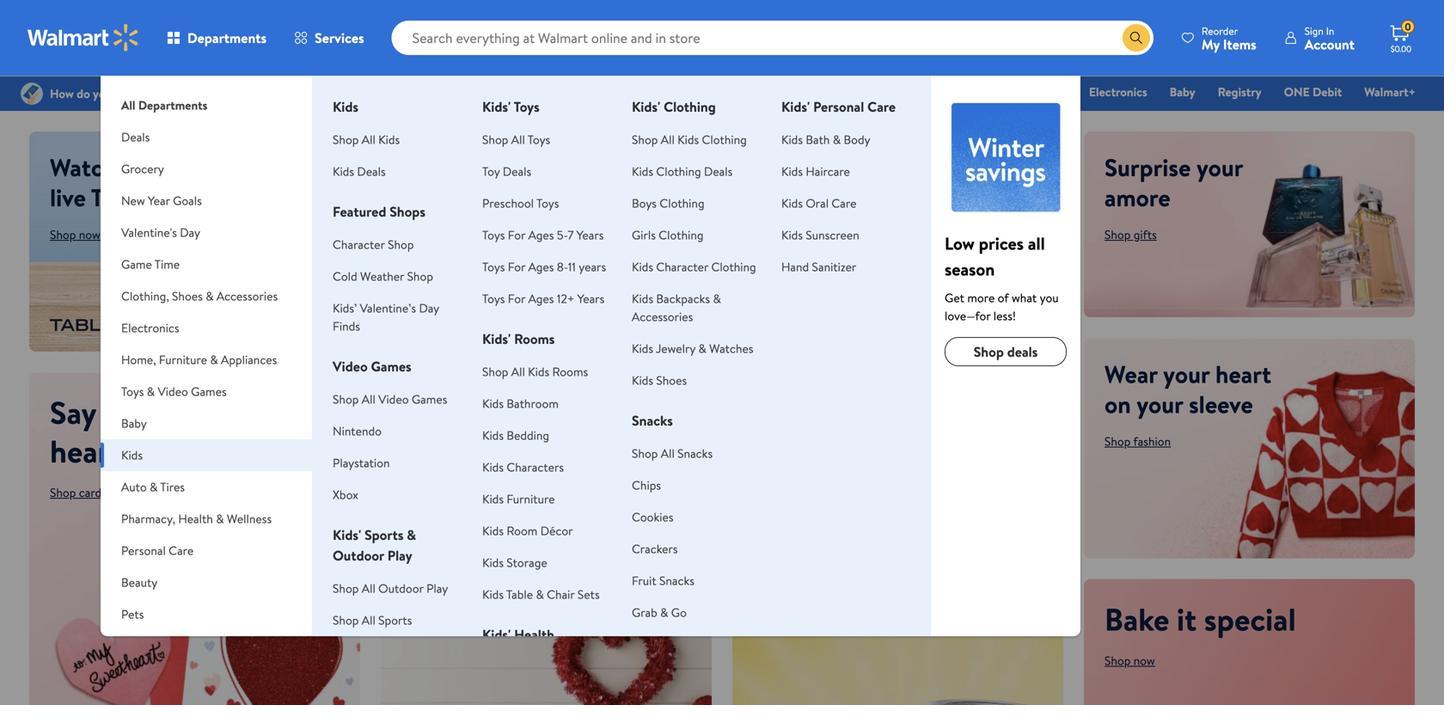 Task type: describe. For each thing, give the bounding box(es) containing it.
home improvement button
[[101, 630, 312, 662]]

kids bedding
[[482, 427, 550, 444]]

all departments
[[121, 97, 208, 114]]

kids oral care
[[782, 195, 857, 212]]

0 vertical spatial character
[[333, 236, 385, 253]]

personal care
[[121, 542, 194, 559]]

love all ways
[[402, 179, 705, 256]]

0 vertical spatial rooms
[[514, 329, 555, 348]]

more
[[968, 289, 995, 306]]

winter prep link
[[799, 83, 878, 101]]

season
[[945, 257, 995, 281]]

kids storage link
[[482, 554, 547, 571]]

ways
[[592, 179, 705, 256]]

pharmacy,
[[121, 510, 175, 527]]

heart inside the wear your heart on your sleeve
[[1216, 357, 1272, 391]]

shop now link for watch & record live tv
[[50, 226, 101, 243]]

electronics for electronics 'dropdown button'
[[121, 319, 179, 336]]

kids room décor link
[[482, 522, 573, 539]]

bedding
[[507, 427, 550, 444]]

toys up toys for ages 5-7 years
[[537, 195, 559, 212]]

& right table
[[536, 586, 544, 603]]

kids for kids furniture
[[482, 491, 504, 507]]

toys up kids' rooms
[[482, 290, 505, 307]]

character shop link
[[333, 236, 414, 253]]

& down home,
[[147, 383, 155, 400]]

all for video games
[[362, 391, 376, 408]]

kids up shop all kids
[[333, 97, 359, 116]]

clothing left "hand" at the top of page
[[711, 258, 756, 275]]

shop all toys
[[482, 131, 550, 148]]

shop all kids link
[[333, 131, 400, 148]]

furniture for kids
[[507, 491, 555, 507]]

nuts
[[632, 636, 657, 653]]

heart inside say it from the heart
[[50, 429, 122, 472]]

toys & video games button
[[101, 376, 312, 408]]

search icon image
[[1130, 31, 1143, 45]]

now for watch & record live tv
[[79, 226, 101, 243]]

chair
[[547, 586, 575, 603]]

kids' sports & outdoor play
[[333, 525, 416, 565]]

clothing for girls clothing
[[659, 227, 704, 243]]

& left go
[[660, 604, 668, 621]]

grocery for grocery & essentials
[[575, 83, 617, 100]]

pets
[[121, 606, 144, 623]]

kids' for kids' toys
[[482, 97, 511, 116]]

kids for kids dropdown button
[[121, 447, 143, 463]]

now for bake it special
[[1134, 652, 1156, 669]]

record
[[144, 150, 213, 184]]

& left tires
[[150, 479, 158, 495]]

dried
[[671, 636, 700, 653]]

day for valentine's day dropdown button
[[180, 224, 200, 241]]

home for home
[[1035, 83, 1067, 100]]

reorder my items
[[1202, 24, 1257, 54]]

all for kids' rooms
[[511, 363, 525, 380]]

preschool toys link
[[482, 195, 559, 212]]

shop cards
[[50, 484, 107, 501]]

grocery & essentials
[[575, 83, 682, 100]]

valentine's for valentine's day dropdown button
[[121, 224, 177, 241]]

electronics for the electronics link
[[1089, 83, 1148, 100]]

sign
[[1305, 24, 1324, 38]]

low prices all season get more of what you love—for less!
[[945, 231, 1059, 324]]

cold weather shop
[[333, 268, 433, 285]]

pets button
[[101, 598, 312, 630]]

5-
[[557, 227, 568, 243]]

& right jewelry
[[699, 340, 707, 357]]

kids for kids haircare
[[782, 163, 803, 180]]

watch
[[50, 150, 116, 184]]

kids' for kids' health
[[482, 625, 511, 644]]

games for shop all video games
[[412, 391, 447, 408]]

video for toys & video games
[[158, 383, 188, 400]]

sleeve
[[1189, 387, 1254, 421]]

kids for kids character clothing
[[632, 258, 654, 275]]

kids storage
[[482, 554, 547, 571]]

personal care button
[[101, 535, 312, 567]]

kids up kids clothing deals link
[[678, 131, 699, 148]]

clothing for boys clothing
[[660, 195, 705, 212]]

accessories for kids backpacks & accessories
[[632, 308, 693, 325]]

$0.00
[[1391, 43, 1412, 55]]

winter prep
[[807, 83, 870, 100]]

low
[[945, 231, 975, 255]]

accessories for clothing, shoes & accessories
[[217, 288, 278, 304]]

crackers
[[632, 540, 678, 557]]

winter
[[807, 83, 843, 100]]

for for toys for ages 5-7 years
[[508, 227, 526, 243]]

electronics link
[[1082, 83, 1155, 101]]

kids character clothing
[[632, 258, 756, 275]]

clothing,
[[121, 288, 169, 304]]

kids shoes
[[632, 372, 687, 389]]

kids up bathroom
[[528, 363, 550, 380]]

year
[[148, 192, 170, 209]]

room
[[507, 522, 538, 539]]

less!
[[994, 307, 1016, 324]]

valentine's day for valentine's day link
[[705, 83, 785, 100]]

kids image
[[945, 96, 1067, 218]]

deals right toy
[[503, 163, 532, 180]]

sign in account
[[1305, 24, 1355, 54]]

toys for ages 5-7 years link
[[482, 227, 604, 243]]

care for kids oral care
[[832, 195, 857, 212]]

shop decorations
[[402, 601, 492, 617]]

ages for 5-
[[528, 227, 554, 243]]

kids clothing deals link
[[632, 163, 733, 180]]

& right nuts
[[660, 636, 668, 653]]

kids backpacks & accessories link
[[632, 290, 721, 325]]

kids table & chair sets link
[[482, 586, 600, 603]]

your up fashion
[[1137, 387, 1184, 421]]

kids up kids deals at the top of page
[[378, 131, 400, 148]]

kids for kids table & chair sets
[[482, 586, 504, 603]]

items
[[1223, 35, 1257, 54]]

0 vertical spatial snacks
[[632, 411, 673, 430]]

1 vertical spatial sports
[[378, 612, 412, 629]]

surprise your amore
[[1105, 150, 1243, 214]]

7
[[568, 227, 574, 243]]

deals down shop all kids clothing
[[704, 163, 733, 180]]

registry
[[1218, 83, 1262, 100]]

game time for game time "dropdown button"
[[121, 256, 180, 273]]

kids' valentine's day finds
[[333, 300, 439, 334]]

8-
[[557, 258, 568, 275]]

shop all kids clothing
[[632, 131, 747, 148]]

shop all kids clothing link
[[632, 131, 747, 148]]

beauty
[[121, 574, 158, 591]]

kids deals
[[333, 163, 386, 180]]

sets
[[578, 586, 600, 603]]

get
[[945, 289, 965, 306]]

toy deals link
[[482, 163, 532, 180]]

1 vertical spatial outdoor
[[378, 580, 424, 597]]

games for toys & video games
[[191, 383, 227, 400]]

your for wear
[[1164, 357, 1210, 391]]

& down game time "dropdown button"
[[206, 288, 214, 304]]

all inside low prices all season get more of what you love—for less!
[[1028, 231, 1045, 255]]

registry link
[[1210, 83, 1270, 101]]

now for love all ways
[[445, 278, 466, 295]]

sanitizer
[[812, 258, 857, 275]]

1 horizontal spatial play
[[427, 580, 448, 597]]

toys for ages 12+ years
[[482, 290, 605, 307]]

playstation link
[[333, 454, 390, 471]]

all for kids' clothing
[[661, 131, 675, 148]]

2 vertical spatial snacks
[[660, 572, 695, 589]]

grocery for grocery
[[121, 160, 164, 177]]

storage
[[507, 554, 547, 571]]

essentials
[[631, 83, 682, 100]]

kids for kids sunscreen
[[782, 227, 803, 243]]

kids for kids shoes
[[632, 372, 654, 389]]

toys down toys for ages 5-7 years link
[[482, 258, 505, 275]]

baby for baby dropdown button
[[121, 415, 147, 432]]

time for the game time link
[[925, 83, 951, 100]]

outdoor inside kids' sports & outdoor play
[[333, 546, 384, 565]]

video for shop all video games
[[378, 391, 409, 408]]

kids table & chair sets
[[482, 586, 600, 603]]

body
[[844, 131, 871, 148]]

chips
[[632, 477, 661, 494]]

kids backpacks & accessories
[[632, 290, 721, 325]]

sponsored
[[313, 350, 360, 364]]

live
[[50, 181, 86, 214]]

kids for kids room décor
[[482, 522, 504, 539]]

kids shoes link
[[632, 372, 687, 389]]

for for toys for ages 8-11 years
[[508, 258, 526, 275]]

kids' for kids' personal care
[[782, 97, 810, 116]]

health for pharmacy,
[[178, 510, 213, 527]]

gifts
[[1134, 226, 1157, 243]]

cupid's
[[402, 555, 480, 589]]

walmart+ link
[[1357, 83, 1424, 101]]



Task type: locate. For each thing, give the bounding box(es) containing it.
0 vertical spatial ages
[[528, 227, 554, 243]]

0 vertical spatial shop now
[[50, 226, 101, 243]]

now down love at the left
[[445, 278, 466, 295]]

home, furniture & appliances
[[121, 351, 277, 368]]

years
[[577, 227, 604, 243], [577, 290, 605, 307]]

toys up shop all toys
[[514, 97, 540, 116]]

shoes down jewelry
[[656, 372, 687, 389]]

one debit link
[[1277, 83, 1350, 101]]

0 horizontal spatial health
[[178, 510, 213, 527]]

account
[[1305, 35, 1355, 54]]

1 vertical spatial time
[[155, 256, 180, 273]]

valentine's inside dropdown button
[[121, 224, 177, 241]]

kids bath & body link
[[782, 131, 871, 148]]

1 vertical spatial grocery
[[121, 160, 164, 177]]

furniture up toys & video games
[[159, 351, 207, 368]]

your right "surprise" in the right of the page
[[1197, 150, 1243, 184]]

tires
[[160, 479, 185, 495]]

2 vertical spatial shop now
[[1105, 652, 1156, 669]]

clothing for kids clothing deals
[[656, 163, 701, 180]]

sports down shop all outdoor play link
[[378, 612, 412, 629]]

1 vertical spatial play
[[427, 580, 448, 597]]

clothing
[[664, 97, 716, 116], [702, 131, 747, 148], [656, 163, 701, 180], [660, 195, 705, 212], [659, 227, 704, 243], [711, 258, 756, 275]]

valentine's
[[360, 300, 416, 316]]

electronics button
[[101, 312, 312, 344]]

0 horizontal spatial time
[[155, 256, 180, 273]]

1 horizontal spatial game
[[892, 83, 923, 100]]

home down pets
[[121, 638, 153, 654]]

valentine's day down new year goals
[[121, 224, 200, 241]]

day left winter
[[764, 83, 785, 100]]

1 vertical spatial shop now link
[[402, 273, 480, 300]]

& inside kids' sports & outdoor play
[[407, 525, 416, 544]]

it right say
[[103, 391, 123, 434]]

kids left the storage on the bottom
[[482, 554, 504, 571]]

finds
[[333, 318, 360, 334]]

& inside "kids backpacks & accessories"
[[713, 290, 721, 307]]

game for the game time link
[[892, 83, 923, 100]]

1 vertical spatial rooms
[[552, 363, 588, 380]]

0 horizontal spatial it
[[103, 391, 123, 434]]

1 vertical spatial departments
[[138, 97, 208, 114]]

your inside surprise your amore
[[1197, 150, 1243, 184]]

3 ages from the top
[[528, 290, 554, 307]]

departments up deals dropdown button
[[138, 97, 208, 114]]

0 vertical spatial shop now link
[[50, 226, 101, 243]]

all down the kids' clothing
[[661, 131, 675, 148]]

0 horizontal spatial personal
[[121, 542, 166, 559]]

0 vertical spatial it
[[103, 391, 123, 434]]

kids for kids bathroom
[[482, 395, 504, 412]]

kids down girls
[[632, 258, 654, 275]]

kids for kids bedding
[[482, 427, 504, 444]]

valentine's down year
[[121, 224, 177, 241]]

weather
[[360, 268, 404, 285]]

now
[[79, 226, 101, 243], [445, 278, 466, 295], [1134, 652, 1156, 669]]

3 for from the top
[[508, 290, 526, 307]]

kids for kids clothing deals
[[632, 163, 654, 180]]

games inside dropdown button
[[191, 383, 227, 400]]

kids down kids characters
[[482, 491, 504, 507]]

time left fashion
[[925, 83, 951, 100]]

play inside kids' sports & outdoor play
[[388, 546, 412, 565]]

all for snacks
[[661, 445, 675, 462]]

care for kids' personal care
[[868, 97, 896, 116]]

kids' up shop all toys
[[482, 97, 511, 116]]

hand
[[782, 258, 809, 275]]

shop now for watch & record live tv
[[50, 226, 101, 243]]

kids bath & body
[[782, 131, 871, 148]]

time for game time "dropdown button"
[[155, 256, 180, 273]]

deals down shop all kids link
[[357, 163, 386, 180]]

0 vertical spatial valentine's day
[[705, 83, 785, 100]]

shop all sports
[[333, 612, 412, 629]]

Search search field
[[392, 21, 1154, 55]]

it for special
[[1177, 598, 1197, 641]]

clothing up boys clothing
[[656, 163, 701, 180]]

xbox link
[[333, 486, 358, 503]]

all down kids' toys
[[511, 131, 525, 148]]

for for toys for ages 12+ years
[[508, 290, 526, 307]]

1 vertical spatial valentine's
[[121, 224, 177, 241]]

hand sanitizer link
[[782, 258, 857, 275]]

0 vertical spatial years
[[577, 227, 604, 243]]

toys down kids' toys
[[528, 131, 550, 148]]

shoes for kids
[[656, 372, 687, 389]]

game time for the game time link
[[892, 83, 951, 100]]

shop now link for bake it special
[[1105, 652, 1156, 669]]

2 vertical spatial day
[[419, 300, 439, 316]]

0 horizontal spatial furniture
[[159, 351, 207, 368]]

accessories inside dropdown button
[[217, 288, 278, 304]]

Walmart Site-Wide search field
[[392, 21, 1154, 55]]

oral
[[806, 195, 829, 212]]

shop now link for love all ways
[[402, 273, 480, 300]]

1 horizontal spatial character
[[656, 258, 709, 275]]

0 horizontal spatial home
[[121, 638, 153, 654]]

cards
[[79, 484, 107, 501]]

bathroom
[[507, 395, 559, 412]]

valentine's day down search search box on the top of page
[[705, 83, 785, 100]]

your
[[1197, 150, 1243, 184], [1164, 357, 1210, 391], [1137, 387, 1184, 421]]

all up chips link
[[661, 445, 675, 462]]

valentine's day for valentine's day dropdown button
[[121, 224, 200, 241]]

1 horizontal spatial valentine's day
[[705, 83, 785, 100]]

accessories
[[217, 288, 278, 304], [632, 308, 693, 325]]

shop all kids rooms link
[[482, 363, 588, 380]]

shop all kids rooms
[[482, 363, 588, 380]]

clothing up kids character clothing
[[659, 227, 704, 243]]

game inside "dropdown button"
[[121, 256, 152, 273]]

video down finds
[[333, 357, 368, 376]]

electronics down "clothing,"
[[121, 319, 179, 336]]

0 horizontal spatial valentine's day
[[121, 224, 200, 241]]

all up shop all sports
[[362, 580, 376, 597]]

2 for from the top
[[508, 258, 526, 275]]

2 vertical spatial shop now link
[[1105, 652, 1156, 669]]

0 horizontal spatial valentine's
[[121, 224, 177, 241]]

2 vertical spatial ages
[[528, 290, 554, 307]]

1 horizontal spatial home
[[1035, 83, 1067, 100]]

1 vertical spatial snacks
[[678, 445, 713, 462]]

1 horizontal spatial care
[[832, 195, 857, 212]]

home for home improvement
[[121, 638, 153, 654]]

2 vertical spatial for
[[508, 290, 526, 307]]

kids' up 'shop all kids rooms' link on the left of page
[[482, 329, 511, 348]]

0 horizontal spatial video
[[158, 383, 188, 400]]

outdoor up shop all outdoor play
[[333, 546, 384, 565]]

health down auto & tires dropdown button
[[178, 510, 213, 527]]

rooms up 'shop all kids rooms' link on the left of page
[[514, 329, 555, 348]]

rooms up bathroom
[[552, 363, 588, 380]]

furniture inside dropdown button
[[159, 351, 207, 368]]

all departments link
[[101, 76, 312, 121]]

0 vertical spatial home
[[1035, 83, 1067, 100]]

kids down kids jewelry & watches
[[632, 372, 654, 389]]

say it from the heart
[[50, 391, 249, 472]]

valentine's day
[[705, 83, 785, 100], [121, 224, 200, 241]]

all
[[121, 97, 135, 114], [362, 131, 376, 148], [511, 131, 525, 148], [661, 131, 675, 148], [511, 363, 525, 380], [362, 391, 376, 408], [661, 445, 675, 462], [362, 580, 376, 597], [362, 612, 376, 629]]

care right oral
[[832, 195, 857, 212]]

1 vertical spatial furniture
[[507, 491, 555, 507]]

walmart image
[[28, 24, 139, 52]]

1 horizontal spatial video
[[333, 357, 368, 376]]

kids left bedding
[[482, 427, 504, 444]]

grab & go
[[632, 604, 687, 621]]

1 vertical spatial heart
[[50, 429, 122, 472]]

game time up "clothing,"
[[121, 256, 180, 273]]

for down toys for ages 5-7 years link
[[508, 258, 526, 275]]

home improvement
[[121, 638, 226, 654]]

sports up shop all outdoor play
[[365, 525, 404, 544]]

home inside dropdown button
[[121, 638, 153, 654]]

& right bath
[[833, 131, 841, 148]]

0 vertical spatial game
[[892, 83, 923, 100]]

0 horizontal spatial day
[[180, 224, 200, 241]]

accessories inside "kids backpacks & accessories"
[[632, 308, 693, 325]]

1 vertical spatial personal
[[121, 542, 166, 559]]

0 vertical spatial accessories
[[217, 288, 278, 304]]

1 vertical spatial ages
[[528, 258, 554, 275]]

boys
[[632, 195, 657, 212]]

clothing down valentine's day link
[[702, 131, 747, 148]]

1 horizontal spatial health
[[514, 625, 555, 644]]

shop now down the live
[[50, 226, 101, 243]]

departments up all departments link
[[187, 28, 267, 47]]

home link
[[1028, 83, 1075, 101]]

new
[[121, 192, 145, 209]]

2 vertical spatial care
[[169, 542, 194, 559]]

kids for kids deals
[[333, 163, 354, 180]]

& left essentials
[[620, 83, 628, 100]]

shoes
[[172, 288, 203, 304], [656, 372, 687, 389]]

0 vertical spatial health
[[178, 510, 213, 527]]

toys for ages 12+ years link
[[482, 290, 605, 307]]

ages left 12+
[[528, 290, 554, 307]]

furniture for home,
[[159, 351, 207, 368]]

game right prep on the right
[[892, 83, 923, 100]]

clothing for kids' clothing
[[664, 97, 716, 116]]

1 horizontal spatial it
[[1177, 598, 1197, 641]]

0 horizontal spatial care
[[169, 542, 194, 559]]

departments button
[[153, 17, 280, 58]]

kids' for kids' sports & outdoor play
[[333, 525, 361, 544]]

girls clothing
[[632, 227, 704, 243]]

2 horizontal spatial care
[[868, 97, 896, 116]]

0 horizontal spatial grocery
[[121, 160, 164, 177]]

kids' rooms
[[482, 329, 555, 348]]

0 vertical spatial baby
[[1170, 83, 1196, 100]]

kids' clothing
[[632, 97, 716, 116]]

toys inside dropdown button
[[121, 383, 144, 400]]

grab
[[632, 604, 658, 621]]

1 vertical spatial now
[[445, 278, 466, 295]]

kids bathroom
[[482, 395, 559, 412]]

kids inside "kids backpacks & accessories"
[[632, 290, 654, 307]]

play up shop all outdoor play
[[388, 546, 412, 565]]

kids for kids storage
[[482, 554, 504, 571]]

1 horizontal spatial shop now
[[415, 278, 466, 295]]

it for from
[[103, 391, 123, 434]]

& left wellness
[[216, 510, 224, 527]]

1 vertical spatial accessories
[[632, 308, 693, 325]]

0 vertical spatial grocery
[[575, 83, 617, 100]]

1 vertical spatial character
[[656, 258, 709, 275]]

care down pharmacy, health & wellness
[[169, 542, 194, 559]]

deals inside dropdown button
[[121, 129, 150, 145]]

preschool
[[482, 195, 534, 212]]

valentine's day inside dropdown button
[[121, 224, 200, 241]]

character up backpacks
[[656, 258, 709, 275]]

game time inside "dropdown button"
[[121, 256, 180, 273]]

fruit
[[632, 572, 657, 589]]

ages
[[528, 227, 554, 243], [528, 258, 554, 275], [528, 290, 554, 307]]

1 horizontal spatial electronics
[[1089, 83, 1148, 100]]

kids for kids oral care
[[782, 195, 803, 212]]

kids' up bath
[[782, 97, 810, 116]]

character
[[333, 236, 385, 253], [656, 258, 709, 275]]

all up watch & record live tv
[[121, 97, 135, 114]]

0 horizontal spatial game time
[[121, 256, 180, 273]]

all down video games
[[362, 391, 376, 408]]

day down goals
[[180, 224, 200, 241]]

2 horizontal spatial shop now link
[[1105, 652, 1156, 669]]

1 vertical spatial game time
[[121, 256, 180, 273]]

surprise
[[1105, 150, 1191, 184]]

accessories down game time "dropdown button"
[[217, 288, 278, 304]]

valentine's day button
[[101, 217, 312, 248]]

sports inside kids' sports & outdoor play
[[365, 525, 404, 544]]

ages left 5-
[[528, 227, 554, 243]]

1 vertical spatial years
[[577, 290, 605, 307]]

0 vertical spatial electronics
[[1089, 83, 1148, 100]]

your for surprise
[[1197, 150, 1243, 184]]

0 vertical spatial day
[[764, 83, 785, 100]]

time inside "dropdown button"
[[155, 256, 180, 273]]

video
[[333, 357, 368, 376], [158, 383, 188, 400], [378, 391, 409, 408]]

1 vertical spatial it
[[1177, 598, 1197, 641]]

beauty button
[[101, 567, 312, 598]]

valentine's
[[705, 83, 761, 100], [121, 224, 177, 241]]

bake
[[1105, 598, 1170, 641]]

0 horizontal spatial heart
[[50, 429, 122, 472]]

game up "clothing,"
[[121, 256, 152, 273]]

1 horizontal spatial furniture
[[507, 491, 555, 507]]

0 vertical spatial care
[[868, 97, 896, 116]]

& up new
[[122, 150, 138, 184]]

0 horizontal spatial accessories
[[217, 288, 278, 304]]

clothing down kids clothing deals link
[[660, 195, 705, 212]]

snacks
[[632, 411, 673, 430], [678, 445, 713, 462], [660, 572, 695, 589]]

care inside dropdown button
[[169, 542, 194, 559]]

fashion link
[[965, 83, 1021, 101]]

kids inside dropdown button
[[121, 447, 143, 463]]

ages for 12+
[[528, 290, 554, 307]]

walmart+
[[1365, 83, 1416, 100]]

ages for 8-
[[528, 258, 554, 275]]

character down featured
[[333, 236, 385, 253]]

baby inside dropdown button
[[121, 415, 147, 432]]

watch & record live tv
[[50, 150, 213, 214]]

personal inside dropdown button
[[121, 542, 166, 559]]

day inside the kids' valentine's day finds
[[419, 300, 439, 316]]

shoes for clothing,
[[172, 288, 203, 304]]

toys down home,
[[121, 383, 144, 400]]

shop now down the bake
[[1105, 652, 1156, 669]]

all up kids deals link on the top of page
[[362, 131, 376, 148]]

all for kids' toys
[[511, 131, 525, 148]]

12+
[[557, 290, 575, 307]]

kids up kids bedding
[[482, 395, 504, 412]]

kids jewelry & watches link
[[632, 340, 754, 357]]

kids' for kids' rooms
[[482, 329, 511, 348]]

1 horizontal spatial personal
[[813, 97, 864, 116]]

kids' up shop all kids clothing link
[[632, 97, 661, 116]]

for down preschool toys
[[508, 227, 526, 243]]

day right valentine's
[[419, 300, 439, 316]]

what
[[1012, 289, 1037, 306]]

departments inside dropdown button
[[187, 28, 267, 47]]

baby down toys & video games
[[121, 415, 147, 432]]

grocery inside grocery & essentials link
[[575, 83, 617, 100]]

shop decorations link
[[402, 601, 492, 617]]

one debit
[[1284, 83, 1343, 100]]

0 vertical spatial furniture
[[159, 351, 207, 368]]

deals down all departments
[[121, 129, 150, 145]]

kids sunscreen
[[782, 227, 860, 243]]

shop all sports link
[[333, 612, 412, 629]]

kids left table
[[482, 586, 504, 603]]

home right fashion link in the top of the page
[[1035, 83, 1067, 100]]

baby for "baby" link
[[1170, 83, 1196, 100]]

1 horizontal spatial accessories
[[632, 308, 693, 325]]

video inside toys & video games dropdown button
[[158, 383, 188, 400]]

0 horizontal spatial all
[[527, 179, 579, 256]]

deals button
[[101, 121, 312, 153]]

now down tv
[[79, 226, 101, 243]]

kids for kids bath & body
[[782, 131, 803, 148]]

0 horizontal spatial shop now link
[[50, 226, 101, 243]]

auto
[[121, 479, 147, 495]]

kids for kids jewelry & watches
[[632, 340, 654, 357]]

ages left 8-
[[528, 258, 554, 275]]

& right backpacks
[[713, 290, 721, 307]]

clothing, shoes & accessories
[[121, 288, 278, 304]]

shop now for love all ways
[[415, 278, 466, 295]]

kids for kids characters
[[482, 459, 504, 476]]

all for kids' sports & outdoor play
[[362, 580, 376, 597]]

shop deals
[[974, 342, 1038, 361]]

grocery up new
[[121, 160, 164, 177]]

0 horizontal spatial shoes
[[172, 288, 203, 304]]

1 horizontal spatial game time
[[892, 83, 951, 100]]

kids bedding link
[[482, 427, 550, 444]]

shop
[[333, 131, 359, 148], [482, 131, 509, 148], [632, 131, 658, 148], [50, 226, 76, 243], [1105, 226, 1131, 243], [388, 236, 414, 253], [407, 268, 433, 285], [415, 278, 442, 295], [974, 342, 1004, 361], [482, 363, 509, 380], [333, 391, 359, 408], [1105, 433, 1131, 450], [632, 445, 658, 462], [50, 484, 76, 501], [333, 580, 359, 597], [402, 601, 428, 617], [333, 612, 359, 629], [1105, 652, 1131, 669]]

shoes inside dropdown button
[[172, 288, 203, 304]]

0 vertical spatial play
[[388, 546, 412, 565]]

2 horizontal spatial now
[[1134, 652, 1156, 669]]

decorations
[[431, 601, 492, 617]]

1 horizontal spatial all
[[1028, 231, 1045, 255]]

goals
[[173, 192, 202, 209]]

game for game time "dropdown button"
[[121, 256, 152, 273]]

day inside dropdown button
[[180, 224, 200, 241]]

2 ages from the top
[[528, 258, 554, 275]]

0 horizontal spatial game
[[121, 256, 152, 273]]

0 horizontal spatial character
[[333, 236, 385, 253]]

prices
[[979, 231, 1024, 255]]

1 for from the top
[[508, 227, 526, 243]]

kids' for kids' clothing
[[632, 97, 661, 116]]

0 vertical spatial shoes
[[172, 288, 203, 304]]

game time link
[[885, 83, 959, 101]]

kids up boys
[[632, 163, 654, 180]]

on!
[[634, 555, 667, 589]]

kids room décor
[[482, 522, 573, 539]]

shop now for bake it special
[[1105, 652, 1156, 669]]

shop now up valentine's
[[415, 278, 466, 295]]

video down video games
[[378, 391, 409, 408]]

electronics inside 'dropdown button'
[[121, 319, 179, 336]]

shoes down game time "dropdown button"
[[172, 288, 203, 304]]

health for kids'
[[514, 625, 555, 644]]

0 vertical spatial for
[[508, 227, 526, 243]]

play up shop decorations
[[427, 580, 448, 597]]

1 horizontal spatial shop now link
[[402, 273, 480, 300]]

1 horizontal spatial baby
[[1170, 83, 1196, 100]]

years
[[579, 258, 606, 275]]

services button
[[280, 17, 378, 58]]

kids' down decorations at the left of the page
[[482, 625, 511, 644]]

1 vertical spatial day
[[180, 224, 200, 241]]

it inside say it from the heart
[[103, 391, 123, 434]]

1 vertical spatial shoes
[[656, 372, 687, 389]]

1 vertical spatial home
[[121, 638, 153, 654]]

1 vertical spatial game
[[121, 256, 152, 273]]

valentine's for valentine's day link
[[705, 83, 761, 100]]

furniture up kids room décor
[[507, 491, 555, 507]]

1 vertical spatial for
[[508, 258, 526, 275]]

valentine's up shop all kids clothing
[[705, 83, 761, 100]]

video down home, furniture & appliances
[[158, 383, 188, 400]]

for up kids' rooms
[[508, 290, 526, 307]]

0 vertical spatial departments
[[187, 28, 267, 47]]

& down electronics 'dropdown button'
[[210, 351, 218, 368]]

1 vertical spatial baby
[[121, 415, 147, 432]]

kids for kids backpacks & accessories
[[632, 290, 654, 307]]

1 horizontal spatial grocery
[[575, 83, 617, 100]]

electronics down search icon
[[1089, 83, 1148, 100]]

& inside watch & record live tv
[[122, 150, 138, 184]]

all down shop all outdoor play link
[[362, 612, 376, 629]]

1 vertical spatial valentine's day
[[121, 224, 200, 241]]

years right 7
[[577, 227, 604, 243]]

0 vertical spatial sports
[[365, 525, 404, 544]]

2 horizontal spatial shop now
[[1105, 652, 1156, 669]]

day for valentine's day link
[[764, 83, 785, 100]]

all for kids
[[362, 131, 376, 148]]

health inside dropdown button
[[178, 510, 213, 527]]

1 vertical spatial care
[[832, 195, 857, 212]]

kids left room
[[482, 522, 504, 539]]

all
[[527, 179, 579, 256], [1028, 231, 1045, 255]]

departments inside all departments link
[[138, 97, 208, 114]]

your right wear
[[1164, 357, 1210, 391]]

time up "clothing,"
[[155, 256, 180, 273]]

grocery inside grocery dropdown button
[[121, 160, 164, 177]]

shop now
[[50, 226, 101, 243], [415, 278, 466, 295], [1105, 652, 1156, 669]]

amore
[[1105, 181, 1171, 214]]

new year goals button
[[101, 185, 312, 217]]

kids' inside kids' sports & outdoor play
[[333, 525, 361, 544]]

0 vertical spatial time
[[925, 83, 951, 100]]

toys down preschool
[[482, 227, 505, 243]]

shop all snacks link
[[632, 445, 713, 462]]

1 ages from the top
[[528, 227, 554, 243]]

kids furniture
[[482, 491, 555, 507]]

it right the bake
[[1177, 598, 1197, 641]]

personal
[[813, 97, 864, 116], [121, 542, 166, 559]]



Task type: vqa. For each thing, say whether or not it's contained in the screenshot.
Shop within "link"
yes



